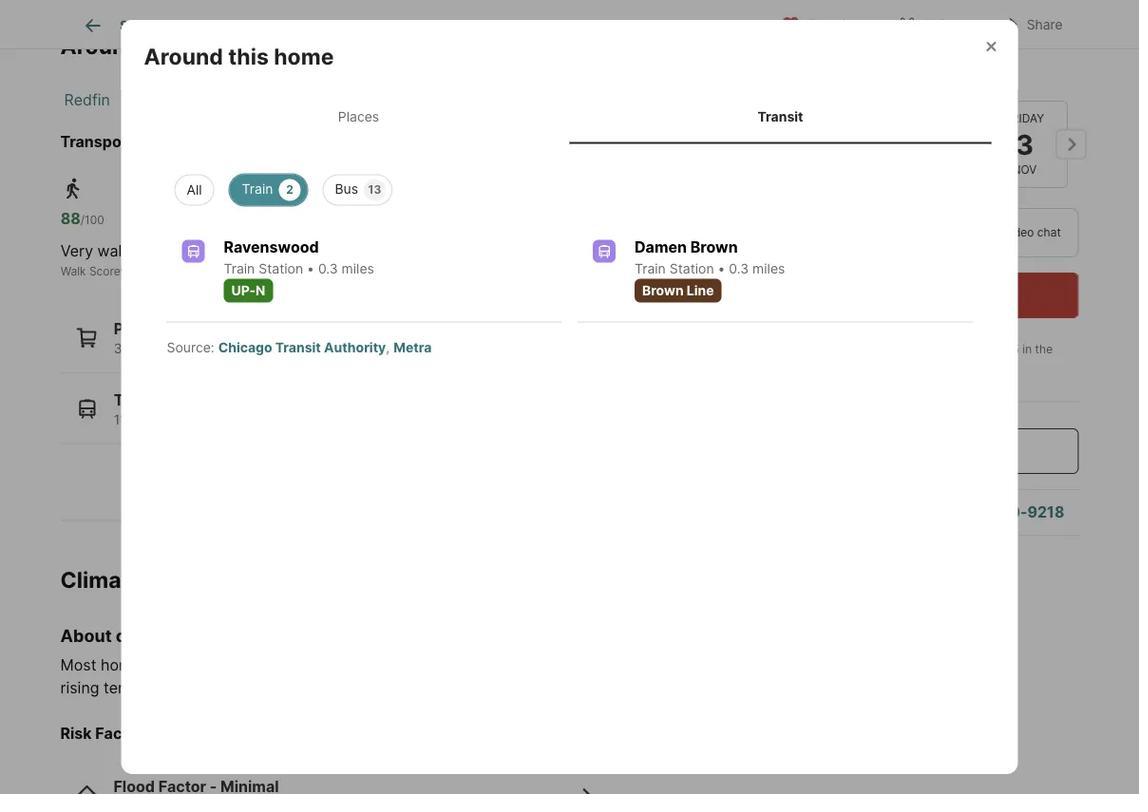 Task type: locate. For each thing, give the bounding box(es) containing it.
1 horizontal spatial score
[[286, 265, 317, 279]]

sale & tax history tab
[[431, 3, 583, 48]]

climate
[[116, 626, 177, 647], [593, 657, 644, 675]]

1 horizontal spatial ®
[[317, 265, 324, 279]]

0 horizontal spatial score
[[89, 265, 120, 279]]

around this home up redfin
[[60, 33, 250, 60]]

2 0.3 from the left
[[729, 261, 749, 277]]

ravenswood inside ravenswood train station • 0.3 miles up-n
[[224, 238, 319, 257]]

0 vertical spatial and
[[412, 657, 438, 675]]

n inside ravenswood train station • 0.3 miles up-n
[[256, 283, 266, 299]]

1 horizontal spatial 2
[[922, 128, 939, 161]]

list box containing train
[[159, 167, 980, 206]]

1 score from the left
[[89, 265, 120, 279]]

0 horizontal spatial 2
[[286, 183, 293, 197]]

this
[[145, 33, 185, 60], [228, 43, 269, 69]]

0 horizontal spatial 3
[[114, 341, 122, 357]]

score down transit
[[286, 265, 317, 279]]

most homes have some risk of natural disasters, and may be impacted by climate change due to rising temperatures and sea levels.
[[60, 657, 752, 698]]

0.3 inside ravenswood train station • 0.3 miles up-n
[[318, 261, 338, 277]]

0 horizontal spatial climate
[[116, 626, 177, 647]]

places for places 3 groceries, 33 restaurants, 4 parks
[[114, 320, 163, 339]]

0 horizontal spatial up-
[[231, 283, 256, 299]]

schools tab
[[583, 3, 675, 48]]

transit
[[758, 108, 804, 124], [246, 265, 283, 279], [275, 340, 321, 356], [114, 391, 166, 410]]

tab list containing places
[[144, 89, 996, 144]]

ave
[[323, 133, 351, 151]]

home right search
[[190, 33, 250, 60]]

up- down the good
[[231, 283, 256, 299]]

list box inside around this home dialog
[[159, 167, 980, 206]]

1 horizontal spatial and
[[412, 657, 438, 675]]

0 vertical spatial risks
[[148, 567, 200, 594]]

0 horizontal spatial ®
[[120, 265, 128, 279]]

tab list
[[60, 0, 691, 48], [144, 89, 996, 144]]

train
[[242, 181, 273, 197], [224, 261, 255, 277], [635, 261, 666, 277]]

1 horizontal spatial miles
[[753, 261, 785, 277]]

1 horizontal spatial home
[[274, 43, 334, 69]]

this down overview on the left of page
[[228, 43, 269, 69]]

0 horizontal spatial brown
[[643, 283, 684, 299]]

65
[[246, 210, 266, 229]]

very walkable walk score ®
[[60, 242, 161, 279]]

4
[[292, 341, 300, 357]]

nov
[[1012, 163, 1037, 177]]

3 left groceries,
[[114, 341, 122, 357]]

home inside dialog
[[274, 43, 334, 69]]

good transit transit score ®
[[246, 242, 335, 279]]

2 station from the left
[[670, 261, 714, 277]]

overview tab
[[187, 3, 288, 48]]

0 vertical spatial places
[[338, 108, 379, 124]]

2 score from the left
[[286, 265, 317, 279]]

0 vertical spatial 3
[[1016, 128, 1034, 161]]

1 horizontal spatial up-
[[281, 412, 305, 428]]

score for transit
[[286, 265, 317, 279]]

0 horizontal spatial places
[[114, 320, 163, 339]]

train inside ravenswood train station • 0.3 miles up-n
[[224, 261, 255, 277]]

3 up nov
[[1016, 128, 1034, 161]]

1 horizontal spatial brown
[[691, 238, 738, 257]]

score right the walk
[[89, 265, 120, 279]]

1 vertical spatial brown
[[643, 283, 684, 299]]

climate right by
[[593, 657, 644, 675]]

around this home dialog
[[121, 20, 1018, 775]]

None button
[[793, 100, 880, 189], [981, 101, 1068, 188], [793, 100, 880, 189], [981, 101, 1068, 188]]

2 up tour via video chat list box
[[922, 128, 939, 161]]

0 vertical spatial up-
[[231, 283, 256, 299]]

train inside damen brown train station • 0.3 miles brown line
[[635, 261, 666, 277]]

walk
[[60, 265, 86, 279]]

brown
[[691, 238, 738, 257], [643, 283, 684, 299]]

1 vertical spatial ravenswood
[[224, 238, 319, 257]]

1 vertical spatial climate
[[593, 657, 644, 675]]

(224) 420-9218
[[945, 503, 1065, 522]]

around this home
[[60, 33, 250, 60], [144, 43, 334, 69]]

1 vertical spatial 2
[[286, 183, 293, 197]]

and
[[412, 657, 438, 675], [204, 679, 231, 698]]

train up '65'
[[242, 181, 273, 197]]

1 horizontal spatial 0.3
[[729, 261, 749, 277]]

2 down hoyne
[[286, 183, 293, 197]]

3 inside friday 3 nov
[[1016, 128, 1034, 161]]

damen
[[635, 238, 687, 257]]

around down search
[[144, 43, 223, 69]]

station down '65'
[[259, 261, 303, 277]]

®
[[120, 265, 128, 279], [317, 265, 324, 279]]

2 • from the left
[[718, 261, 726, 277]]

property details tab
[[288, 3, 431, 48]]

places inside tab
[[338, 108, 379, 124]]

risks up some at bottom
[[181, 626, 222, 647]]

line
[[687, 283, 714, 299]]

0 vertical spatial brown
[[691, 238, 738, 257]]

around inside dialog
[[144, 43, 223, 69]]

1 0.3 from the left
[[318, 261, 338, 277]]

n right 4844
[[257, 133, 268, 151]]

source:
[[167, 340, 215, 356]]

climate inside most homes have some risk of natural disasters, and may be impacted by climate change due to rising temperatures and sea levels.
[[593, 657, 644, 675]]

® down transit
[[317, 265, 324, 279]]

tab list containing search
[[60, 0, 691, 48]]

® down the walkable
[[120, 265, 128, 279]]

2 button
[[887, 101, 974, 188]]

transportation near 4844 n hoyne ave unit g
[[60, 133, 400, 151]]

88 /100
[[60, 210, 104, 229]]

favorite
[[808, 17, 858, 33]]

1 horizontal spatial around
[[144, 43, 223, 69]]

wednesday
[[801, 111, 872, 125]]

miles
[[342, 261, 374, 277], [753, 261, 785, 277]]

1 horizontal spatial •
[[718, 261, 726, 277]]

® inside very walkable walk score ®
[[120, 265, 128, 279]]

restaurants,
[[213, 341, 288, 357]]

around
[[60, 33, 140, 60], [144, 43, 223, 69]]

next image
[[1056, 129, 1087, 160]]

tour via video chat
[[959, 226, 1062, 240]]

1 vertical spatial and
[[204, 679, 231, 698]]

friday 3 nov
[[1005, 111, 1044, 177]]

brown up 'line'
[[691, 238, 738, 257]]

up- right 92,
[[281, 412, 305, 428]]

ravenswood
[[305, 91, 396, 109], [224, 238, 319, 257]]

around up redfin
[[60, 33, 140, 60]]

parks
[[304, 341, 339, 357]]

around this home down overview on the left of page
[[144, 43, 334, 69]]

•
[[307, 261, 315, 277], [718, 261, 726, 277]]

sale & tax history
[[452, 17, 562, 34]]

very
[[60, 242, 93, 261]]

up- inside transit 11, 49, 49b, 50, 78, 81, 92, up-n, x49
[[281, 412, 305, 428]]

0 horizontal spatial •
[[307, 261, 315, 277]]

3 inside the places 3 groceries, 33 restaurants, 4 parks
[[114, 341, 122, 357]]

n down the good
[[256, 283, 266, 299]]

1 horizontal spatial 3
[[1016, 128, 1034, 161]]

redfin
[[64, 91, 110, 109]]

3 for friday
[[1016, 128, 1034, 161]]

places inside the places 3 groceries, 33 restaurants, 4 parks
[[114, 320, 163, 339]]

brown left 'line'
[[643, 283, 684, 299]]

0 horizontal spatial station
[[259, 261, 303, 277]]

and down some at bottom
[[204, 679, 231, 698]]

1 horizontal spatial climate
[[593, 657, 644, 675]]

around this home inside dialog
[[144, 43, 334, 69]]

1 vertical spatial tab list
[[144, 89, 996, 144]]

of
[[265, 657, 279, 675]]

0 horizontal spatial this
[[145, 33, 185, 60]]

0.3
[[318, 261, 338, 277], [729, 261, 749, 277]]

home down property
[[274, 43, 334, 69]]

about
[[60, 626, 112, 647]]

due
[[706, 657, 733, 675]]

49b,
[[157, 412, 186, 428]]

1 horizontal spatial station
[[670, 261, 714, 277]]

transportation
[[60, 133, 172, 151]]

® inside good transit transit score ®
[[317, 265, 324, 279]]

train down damen at top right
[[635, 261, 666, 277]]

climate up "homes"
[[116, 626, 177, 647]]

score for walkable
[[89, 265, 120, 279]]

ravenswood for ravenswood
[[305, 91, 396, 109]]

11,
[[114, 412, 129, 428]]

1 ® from the left
[[120, 265, 128, 279]]

search
[[120, 17, 165, 34]]

9218
[[1028, 503, 1065, 522]]

(224) 420-9218 link
[[945, 503, 1065, 522]]

2 miles from the left
[[753, 261, 785, 277]]

chat
[[1038, 226, 1062, 240]]

sale
[[452, 17, 479, 34]]

2 ® from the left
[[317, 265, 324, 279]]

1 horizontal spatial this
[[228, 43, 269, 69]]

0 horizontal spatial miles
[[342, 261, 374, 277]]

this left overview tab
[[145, 33, 185, 60]]

tab list inside around this home dialog
[[144, 89, 996, 144]]

up-
[[231, 283, 256, 299], [281, 412, 305, 428]]

have
[[153, 657, 187, 675]]

/100
[[81, 214, 104, 228]]

1 horizontal spatial places
[[338, 108, 379, 124]]

ravenswood down '65'
[[224, 238, 319, 257]]

1 vertical spatial up-
[[281, 412, 305, 428]]

• inside ravenswood train station • 0.3 miles up-n
[[307, 261, 315, 277]]

list box
[[159, 167, 980, 206]]

source: chicago transit authority , metra
[[167, 340, 432, 356]]

overview
[[208, 17, 267, 34]]

places up groceries,
[[114, 320, 163, 339]]

and left may
[[412, 657, 438, 675]]

0 horizontal spatial 0.3
[[318, 261, 338, 277]]

0 vertical spatial tab list
[[60, 0, 691, 48]]

n
[[257, 133, 268, 151], [256, 283, 266, 299]]

tour via video chat list box
[[782, 208, 1079, 258]]

1 • from the left
[[307, 261, 315, 277]]

&
[[483, 17, 491, 34]]

30
[[848, 360, 862, 374]]

1 vertical spatial 3
[[114, 341, 122, 357]]

miles inside ravenswood train station • 0.3 miles up-n
[[342, 261, 374, 277]]

about climate risks
[[60, 626, 222, 647]]

station up 'line'
[[670, 261, 714, 277]]

score inside very walkable walk score ®
[[89, 265, 120, 279]]

all
[[187, 182, 202, 198]]

this inside dialog
[[228, 43, 269, 69]]

1 vertical spatial n
[[256, 283, 266, 299]]

damen brown train station • 0.3 miles brown line
[[635, 238, 785, 299]]

4844
[[212, 133, 253, 151]]

places up unit
[[338, 108, 379, 124]]

0 vertical spatial ravenswood
[[305, 91, 396, 109]]

1 vertical spatial places
[[114, 320, 163, 339]]

1
[[830, 128, 843, 161]]

risks up the about climate risks
[[148, 567, 200, 594]]

1 miles from the left
[[342, 261, 374, 277]]

may
[[443, 657, 473, 675]]

1 station from the left
[[259, 261, 303, 277]]

train right train image
[[224, 261, 255, 277]]

score inside good transit transit score ®
[[286, 265, 317, 279]]

in the last 30 days
[[826, 343, 1057, 374]]

option
[[782, 208, 920, 258]]

0 vertical spatial 2
[[922, 128, 939, 161]]

ravenswood up ave
[[305, 91, 396, 109]]



Task type: vqa. For each thing, say whether or not it's contained in the screenshot.
Wednesday 1 on the top right
yes



Task type: describe. For each thing, give the bounding box(es) containing it.
60625
[[985, 343, 1020, 356]]

420-
[[990, 503, 1028, 522]]

video
[[1005, 226, 1035, 240]]

station inside ravenswood train station • 0.3 miles up-n
[[259, 261, 303, 277]]

impacted
[[500, 657, 566, 675]]

0 horizontal spatial around
[[60, 33, 140, 60]]

days
[[866, 360, 891, 374]]

0 horizontal spatial home
[[190, 33, 250, 60]]

x-
[[925, 17, 938, 33]]

chicago transit authority link
[[218, 340, 386, 356]]

station inside damen brown train station • 0.3 miles brown line
[[670, 261, 714, 277]]

most
[[60, 657, 96, 675]]

the
[[1036, 343, 1053, 356]]

bus
[[335, 181, 358, 197]]

favorite button
[[765, 4, 874, 43]]

property
[[310, 17, 364, 34]]

change
[[649, 657, 702, 675]]

0 horizontal spatial and
[[204, 679, 231, 698]]

be
[[477, 657, 495, 675]]

property details
[[310, 17, 410, 34]]

train image
[[182, 240, 205, 263]]

train image
[[593, 240, 616, 263]]

train inside list box
[[242, 181, 273, 197]]

authority
[[324, 340, 386, 356]]

transit tab
[[570, 93, 992, 140]]

49,
[[133, 412, 153, 428]]

around this home element
[[144, 20, 357, 70]]

® for walkable
[[120, 265, 128, 279]]

tax
[[495, 17, 515, 34]]

® for transit
[[317, 265, 324, 279]]

transit inside tab
[[758, 108, 804, 124]]

• inside damen brown train station • 0.3 miles brown line
[[718, 261, 726, 277]]

risk
[[235, 657, 261, 675]]

x-out
[[925, 17, 961, 33]]

up- inside ravenswood train station • 0.3 miles up-n
[[231, 283, 256, 299]]

share
[[1027, 17, 1063, 33]]

search link
[[82, 14, 165, 37]]

x-out button
[[882, 4, 977, 43]]

near
[[175, 133, 209, 151]]

some
[[192, 657, 231, 675]]

levels.
[[265, 679, 310, 698]]

,
[[386, 340, 390, 356]]

groceries,
[[126, 341, 188, 357]]

transit inside transit 11, 49, 49b, 50, 78, 81, 92, up-n, x49
[[114, 391, 166, 410]]

places for places
[[338, 108, 379, 124]]

0 vertical spatial climate
[[116, 626, 177, 647]]

factor
[[95, 725, 143, 744]]

to
[[737, 657, 752, 675]]

hoyne
[[271, 133, 319, 151]]

previous image
[[774, 129, 805, 160]]

details
[[368, 17, 410, 34]]

homes
[[101, 657, 149, 675]]

78,
[[213, 412, 232, 428]]

0 vertical spatial n
[[257, 133, 268, 151]]

climate risks
[[60, 567, 200, 594]]

0.3 inside damen brown train station • 0.3 miles brown line
[[729, 261, 749, 277]]

risk factor
[[60, 725, 143, 744]]

wednesday 1
[[801, 111, 872, 161]]

rising
[[60, 679, 99, 698]]

x49
[[323, 412, 348, 428]]

1 vertical spatial risks
[[181, 626, 222, 647]]

sea
[[236, 679, 261, 698]]

chicago
[[218, 340, 272, 356]]

metra link
[[394, 340, 432, 356]]

temperatures
[[104, 679, 200, 698]]

unit
[[354, 133, 385, 151]]

92,
[[258, 412, 278, 428]]

2 inside around this home dialog
[[286, 183, 293, 197]]

last
[[826, 360, 845, 374]]

by
[[571, 657, 588, 675]]

out
[[938, 17, 961, 33]]

transit
[[289, 242, 335, 261]]

transit 11, 49, 49b, 50, 78, 81, 92, up-n, x49
[[114, 391, 348, 428]]

transit inside good transit transit score ®
[[246, 265, 283, 279]]

33
[[192, 341, 209, 357]]

2 inside button
[[922, 128, 939, 161]]

ravenswood for ravenswood train station • 0.3 miles up-n
[[224, 238, 319, 257]]

n,
[[305, 412, 319, 428]]

places tab
[[148, 93, 570, 140]]

climate
[[60, 567, 143, 594]]

(224)
[[945, 503, 987, 522]]

redfin link
[[64, 91, 110, 109]]

81,
[[236, 412, 254, 428]]

history
[[518, 17, 562, 34]]

88
[[60, 210, 81, 229]]

ravenswood train station • 0.3 miles up-n
[[224, 238, 374, 299]]

3 for places
[[114, 341, 122, 357]]

disasters,
[[338, 657, 407, 675]]

walkable
[[98, 242, 161, 261]]

via
[[986, 226, 1002, 240]]

schools
[[604, 17, 654, 34]]

miles inside damen brown train station • 0.3 miles brown line
[[753, 261, 785, 277]]

risk
[[60, 725, 92, 744]]

places 3 groceries, 33 restaurants, 4 parks
[[114, 320, 339, 357]]

tour
[[959, 226, 983, 240]]

g
[[389, 133, 400, 151]]



